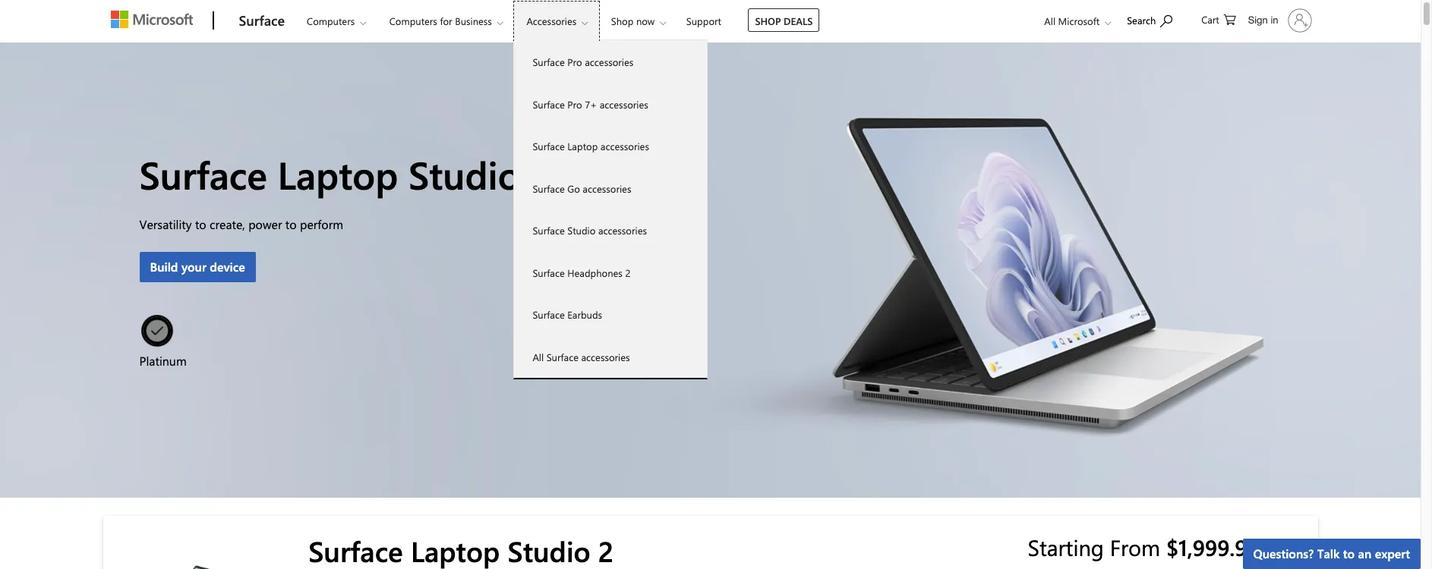 Task type: describe. For each thing, give the bounding box(es) containing it.
build
[[150, 259, 178, 275]]

in
[[1271, 14, 1278, 26]]

surface go accessories link
[[514, 167, 707, 210]]

$1,999.99
[[1166, 533, 1259, 562]]

surface for surface laptop studio 2
[[139, 149, 267, 200]]

surface for surface laptop accessories
[[533, 140, 565, 153]]

headphones
[[567, 266, 622, 279]]

accessories for surface studio accessories
[[598, 224, 647, 237]]

create,
[[210, 216, 245, 232]]

surface laptop accessories
[[533, 140, 649, 153]]

device
[[210, 259, 245, 275]]

platinum
[[139, 353, 187, 369]]

surface laptop studio 2
[[139, 149, 552, 200]]

1 vertical spatial studio
[[567, 224, 596, 237]]

search
[[1127, 14, 1156, 27]]

all for all microsoft
[[1044, 14, 1055, 27]]

questions? talk to an expert
[[1253, 546, 1410, 562]]

accessories for surface laptop accessories
[[600, 140, 649, 153]]

laptop for accessories
[[567, 140, 598, 153]]

surface go accessories
[[533, 182, 631, 195]]

surface down the surface earbuds
[[546, 350, 579, 363]]

versatility
[[139, 216, 192, 232]]

shop deals
[[755, 14, 813, 27]]

all surface accessories
[[533, 350, 630, 363]]

2 inside surface headphones 2 link
[[625, 266, 631, 279]]

perform
[[300, 216, 343, 232]]

surface pro accessories link
[[514, 41, 707, 83]]

all surface accessories link
[[514, 336, 707, 378]]

1 horizontal spatial to
[[285, 216, 297, 232]]

accessories right 7+
[[600, 98, 648, 110]]

go
[[567, 182, 580, 195]]

power
[[248, 216, 282, 232]]

to inside questions? talk to an expert dropdown button
[[1343, 546, 1355, 562]]

accessories button
[[514, 1, 600, 41]]

surface headphones 2
[[533, 266, 631, 279]]

computers for computers for business
[[389, 14, 437, 27]]

support
[[686, 14, 721, 27]]

a surface laptop studio 2 in stage mode. image
[[127, 535, 279, 569]]

0 horizontal spatial to
[[195, 216, 206, 232]]

questions? talk to an expert button
[[1243, 539, 1421, 569]]

surface link
[[231, 1, 292, 42]]

your
[[181, 259, 206, 275]]

surface for surface pro accessories
[[533, 55, 565, 68]]

surface headphones 2 link
[[514, 252, 707, 294]]

computers for computers
[[307, 14, 355, 27]]

surface for surface
[[239, 11, 285, 30]]

versatility to create, power to perform
[[139, 216, 343, 232]]

talk
[[1317, 546, 1340, 562]]

shop
[[755, 14, 781, 27]]

surface for surface earbuds
[[533, 308, 565, 321]]

expert
[[1375, 546, 1410, 562]]



Task type: vqa. For each thing, say whether or not it's contained in the screenshot.
Surface Laptop Accessories link
yes



Task type: locate. For each thing, give the bounding box(es) containing it.
surface left earbuds
[[533, 308, 565, 321]]

computers for business button
[[376, 1, 515, 41]]

shop
[[611, 14, 634, 27]]

from
[[1110, 533, 1160, 562]]

surface left go
[[533, 182, 565, 195]]

2 right headphones
[[625, 266, 631, 279]]

1 vertical spatial pro
[[567, 98, 582, 110]]

now
[[636, 14, 655, 27]]

for
[[440, 14, 452, 27]]

all microsoft
[[1044, 14, 1100, 27]]

surface for surface go accessories
[[533, 182, 565, 195]]

computers
[[307, 14, 355, 27], [389, 14, 437, 27]]

0 vertical spatial 2
[[531, 149, 552, 200]]

surface up surface go accessories
[[533, 140, 565, 153]]

to left an
[[1343, 546, 1355, 562]]

cart link
[[1201, 1, 1236, 37]]

computers for business
[[389, 14, 492, 27]]

pro left 7+
[[567, 98, 582, 110]]

an
[[1358, 546, 1371, 562]]

surface for surface headphones 2
[[533, 266, 565, 279]]

laptop up surface go accessories
[[567, 140, 598, 153]]

laptop
[[567, 140, 598, 153], [278, 149, 398, 200]]

1 vertical spatial all
[[533, 350, 544, 363]]

sign in link
[[1239, 2, 1318, 39]]

0 horizontal spatial 2
[[531, 149, 552, 200]]

Search search field
[[1119, 2, 1188, 36]]

0 vertical spatial pro
[[567, 55, 582, 68]]

surface up surface headphones 2
[[533, 224, 565, 237]]

surface pro accessories
[[533, 55, 633, 68]]

7+
[[585, 98, 597, 110]]

to left create,
[[195, 216, 206, 232]]

surface up create,
[[139, 149, 267, 200]]

all down the surface earbuds
[[533, 350, 544, 363]]

1 horizontal spatial computers
[[389, 14, 437, 27]]

support link
[[679, 1, 728, 37]]

2 computers from the left
[[389, 14, 437, 27]]

surface earbuds
[[533, 308, 602, 321]]

computers inside dropdown button
[[307, 14, 355, 27]]

0 horizontal spatial laptop
[[278, 149, 398, 200]]

accessories
[[585, 55, 633, 68], [600, 98, 648, 110], [600, 140, 649, 153], [583, 182, 631, 195], [598, 224, 647, 237], [581, 350, 630, 363]]

surface pro 7+ accessories
[[533, 98, 648, 110]]

surface pro 7+ accessories link
[[514, 83, 707, 125]]

1 horizontal spatial 2
[[625, 266, 631, 279]]

1 pro from the top
[[567, 55, 582, 68]]

accessories for all surface accessories
[[581, 350, 630, 363]]

surface down accessories
[[533, 55, 565, 68]]

all for all surface accessories
[[533, 350, 544, 363]]

0 vertical spatial all
[[1044, 14, 1055, 27]]

business
[[455, 14, 492, 27]]

sign in
[[1248, 14, 1278, 26]]

all inside dropdown button
[[1044, 14, 1055, 27]]

shop deals link
[[748, 8, 820, 32]]

all microsoft button
[[1032, 1, 1119, 41]]

surface up the surface earbuds
[[533, 266, 565, 279]]

all left microsoft
[[1044, 14, 1055, 27]]

surface for surface studio accessories
[[533, 224, 565, 237]]

surface for surface pro 7+ accessories
[[533, 98, 565, 110]]

build your device
[[150, 259, 245, 275]]

2 left go
[[531, 149, 552, 200]]

accessories down surface pro 7+ accessories link in the top left of the page
[[600, 140, 649, 153]]

to right power
[[285, 216, 297, 232]]

accessories right go
[[583, 182, 631, 195]]

deals
[[784, 14, 813, 27]]

pro
[[567, 55, 582, 68], [567, 98, 582, 110]]

2 pro from the top
[[567, 98, 582, 110]]

accessories down surface earbuds link
[[581, 350, 630, 363]]

surface
[[239, 11, 285, 30], [533, 55, 565, 68], [533, 98, 565, 110], [533, 140, 565, 153], [139, 149, 267, 200], [533, 182, 565, 195], [533, 224, 565, 237], [533, 266, 565, 279], [533, 308, 565, 321], [546, 350, 579, 363]]

0 horizontal spatial computers
[[307, 14, 355, 27]]

studio
[[409, 149, 521, 200], [567, 224, 596, 237]]

pro down accessories dropdown button
[[567, 55, 582, 68]]

build your device link
[[139, 252, 256, 282]]

search button
[[1120, 2, 1179, 36]]

accessories for surface pro accessories
[[585, 55, 633, 68]]

microsoft image
[[110, 11, 192, 28]]

laptop up perform
[[278, 149, 398, 200]]

starting from $1,999.99
[[1028, 533, 1259, 562]]

cart
[[1201, 13, 1219, 26]]

surface left the computers dropdown button on the top left of the page
[[239, 11, 285, 30]]

1 vertical spatial 2
[[625, 266, 631, 279]]

pro for 7+
[[567, 98, 582, 110]]

0 vertical spatial studio
[[409, 149, 521, 200]]

surface studio accessories link
[[514, 210, 707, 252]]

1 horizontal spatial studio
[[567, 224, 596, 237]]

surface left 7+
[[533, 98, 565, 110]]

computers button
[[294, 1, 378, 41]]

0 horizontal spatial studio
[[409, 149, 521, 200]]

computers right 'surface' "link"
[[307, 14, 355, 27]]

questions?
[[1253, 546, 1314, 562]]

starting
[[1028, 533, 1104, 562]]

accessories down surface go accessories link on the top left of the page
[[598, 224, 647, 237]]

laptop for studio
[[278, 149, 398, 200]]

surface inside "link"
[[239, 11, 285, 30]]

1 horizontal spatial all
[[1044, 14, 1055, 27]]

shop now
[[611, 14, 655, 27]]

0 horizontal spatial all
[[533, 350, 544, 363]]

surface earbuds link
[[514, 294, 707, 336]]

1 computers from the left
[[307, 14, 355, 27]]

sign
[[1248, 14, 1268, 26]]

computers left for
[[389, 14, 437, 27]]

accessories up surface pro 7+ accessories link in the top left of the page
[[585, 55, 633, 68]]

microsoft
[[1058, 14, 1100, 27]]

2 horizontal spatial to
[[1343, 546, 1355, 562]]

shop now button
[[598, 1, 678, 41]]

surface studio accessories
[[533, 224, 647, 237]]

all
[[1044, 14, 1055, 27], [533, 350, 544, 363]]

pro for accessories
[[567, 55, 582, 68]]

1 horizontal spatial laptop
[[567, 140, 598, 153]]

accessories
[[527, 14, 576, 27]]

to
[[195, 216, 206, 232], [285, 216, 297, 232], [1343, 546, 1355, 562]]

2
[[531, 149, 552, 200], [625, 266, 631, 279]]

computers inside dropdown button
[[389, 14, 437, 27]]

earbuds
[[567, 308, 602, 321]]

accessories for surface go accessories
[[583, 182, 631, 195]]

surface laptop accessories link
[[514, 125, 707, 167]]



